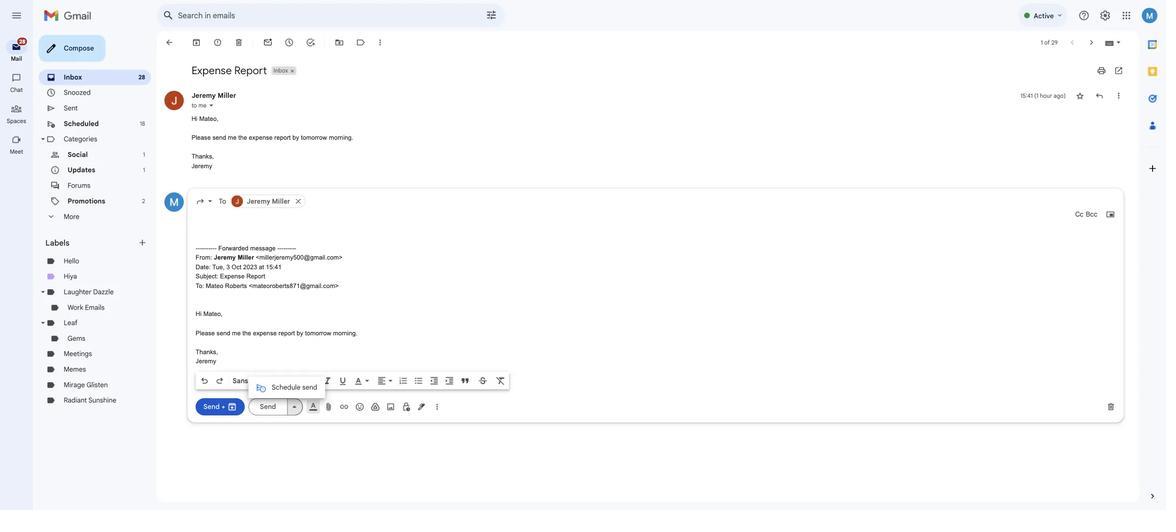 Task type: describe. For each thing, give the bounding box(es) containing it.
0 vertical spatial report
[[305, 149, 323, 157]]

7 - from the left
[[231, 272, 234, 279]]

gmail image
[[48, 6, 107, 28]]

---------- forwarded message --------- from: jeremy miller <millerjeremy500@gmail.com>
[[218, 272, 381, 290]]

meetings link
[[71, 389, 102, 398]]

underline ‪(⌘u)‬ image
[[376, 418, 387, 429]]

15:41 (1 hou cell
[[1134, 101, 1167, 112]]

3 - from the left
[[222, 272, 224, 279]]

sent
[[71, 116, 87, 125]]

Search in emails text field
[[198, 12, 510, 23]]

forums
[[75, 202, 101, 211]]

snooze image
[[316, 42, 327, 53]]

11 - from the left
[[308, 272, 311, 279]]

jeremy inside ---------- forwarded message --------- from: jeremy miller <millerjeremy500@gmail.com>
[[238, 282, 262, 290]]

work
[[75, 337, 93, 346]]

me inside message body text field
[[258, 366, 268, 374]]

expense
[[213, 71, 258, 86]]

snoozed link
[[71, 98, 101, 108]]

laughter dazzle link
[[71, 320, 127, 329]]

compose
[[71, 49, 105, 58]]

snoozed
[[71, 98, 101, 108]]

inbox
[[71, 81, 91, 90]]

delete image
[[260, 42, 271, 53]]

0 vertical spatial hi
[[213, 128, 220, 136]]

thanks,
[[218, 387, 242, 395]]

2 vertical spatial send
[[336, 426, 353, 435]]

tomorrow inside message body text field
[[339, 366, 368, 374]]

0 vertical spatial tomorrow
[[335, 149, 364, 157]]

28 link
[[6, 41, 31, 60]]

social
[[75, 167, 98, 177]]

labels
[[51, 264, 77, 275]]

Search in emails search field
[[174, 4, 561, 30]]

1 heading from the top
[[0, 96, 37, 104]]

4 - from the left
[[224, 272, 227, 279]]

sans
[[259, 418, 276, 428]]

13 - from the left
[[313, 272, 315, 279]]

0 vertical spatial morning.
[[366, 149, 393, 157]]

the inside message body text field
[[270, 366, 279, 374]]

2 heading from the top
[[0, 164, 37, 173]]

roberts
[[250, 314, 275, 321]]

jeremy inside thanks, jeremy
[[218, 398, 240, 405]]

more
[[71, 236, 88, 245]]

quote ‪(⌘⇧9)‬ image
[[512, 418, 522, 429]]

scheduled link
[[71, 133, 110, 142]]

schedule
[[302, 426, 334, 435]]

12 - from the left
[[311, 272, 313, 279]]

mail heading
[[0, 61, 37, 70]]

leaf link
[[71, 354, 86, 364]]

report inside message body text field
[[310, 366, 328, 374]]

9 - from the left
[[236, 272, 238, 279]]

hou
[[1156, 102, 1167, 110]]

mateo, inside message body text field
[[226, 345, 247, 353]]

please inside message body text field
[[218, 366, 239, 374]]

categories
[[71, 150, 108, 159]]

18 - from the left
[[325, 272, 327, 279]]

meetings
[[71, 389, 102, 398]]

0 vertical spatial the
[[265, 149, 275, 157]]

message
[[278, 272, 306, 279]]

back to inbox image
[[183, 42, 194, 53]]

report
[[260, 71, 297, 86]]

15 - from the left
[[318, 272, 320, 279]]

16 - from the left
[[320, 272, 322, 279]]

scheduled
[[71, 133, 110, 142]]

18
[[155, 133, 161, 142]]

indent less ‪(⌘[)‬ image
[[477, 418, 488, 429]]

<millerjeremy500@gmail.com>
[[284, 282, 381, 290]]

add to tasks image
[[340, 42, 351, 53]]

15:41
[[1134, 102, 1148, 110]]

sans serif
[[259, 418, 294, 428]]

forwarded
[[243, 272, 276, 279]]

0 vertical spatial me
[[253, 149, 263, 157]]

8 - from the left
[[234, 272, 236, 279]]

14 - from the left
[[315, 272, 318, 279]]

0 vertical spatial please send me the expense report by tomorrow morning.
[[213, 149, 395, 157]]

6 - from the left
[[229, 272, 231, 279]]

hi mateo, inside message body text field
[[218, 345, 249, 353]]

move to image
[[372, 42, 383, 53]]

schedule send
[[302, 426, 353, 435]]

dazzle
[[104, 320, 127, 329]]



Task type: vqa. For each thing, say whether or not it's contained in the screenshot.
miller to the top
yes



Task type: locate. For each thing, give the bounding box(es) containing it.
hi
[[213, 128, 220, 136], [218, 345, 224, 353]]

search in emails image
[[177, 8, 197, 27]]

0 vertical spatial by
[[325, 149, 333, 157]]

miller inside ---------- forwarded message --------- from: jeremy miller <millerjeremy500@gmail.com>
[[264, 282, 282, 290]]

hi mateo,
[[213, 128, 245, 136], [218, 345, 249, 353]]

indent more ‪(⌘])‬ image
[[494, 418, 505, 429]]

28 up 18
[[154, 82, 161, 90]]

mateo, down jeremy miller
[[221, 128, 243, 136]]

numbered list ‪(⌘⇧7)‬ image
[[443, 418, 454, 429]]

mateo
[[229, 314, 248, 321]]

1 vertical spatial mateo,
[[226, 345, 247, 353]]

work emails link
[[75, 337, 116, 346]]

0 horizontal spatial miller
[[242, 102, 263, 111]]

sans serif option
[[257, 418, 300, 429]]

1 vertical spatial expense
[[281, 366, 308, 374]]

please
[[213, 149, 234, 157], [218, 366, 239, 374]]

the
[[265, 149, 275, 157], [270, 366, 279, 374]]

promotions link
[[75, 219, 117, 228]]

report spam image
[[237, 42, 247, 53]]

1
[[1157, 43, 1160, 51]]

1 vertical spatial heading
[[0, 164, 37, 173]]

morning.
[[366, 149, 393, 157], [370, 366, 397, 374]]

1 vertical spatial morning.
[[370, 366, 397, 374]]

0 vertical spatial send
[[236, 149, 251, 157]]

mateo, down mateo
[[226, 345, 247, 353]]

to:
[[218, 314, 227, 321]]

1 vertical spatial 28
[[154, 82, 161, 90]]

bulleted list ‪(⌘⇧8)‬ image
[[460, 418, 471, 429]]

send down jeremy miller
[[236, 149, 251, 157]]

1 - from the left
[[218, 272, 220, 279]]

jeremy miller
[[213, 102, 263, 111]]

by
[[325, 149, 333, 157], [330, 366, 337, 374]]

to: mateo roberts <mateoroberts871@gmail.com>
[[218, 314, 377, 321]]

1 vertical spatial miller
[[264, 282, 282, 290]]

spaces heading
[[0, 130, 37, 139]]

0 vertical spatial 28
[[21, 42, 28, 50]]

remove formatting ‪(⌘\)‬ image
[[551, 418, 562, 429]]

please up thanks,
[[218, 366, 239, 374]]

forums link
[[75, 202, 101, 211]]

strikethrough ‪(⌘⇧x)‬ image
[[531, 418, 542, 429]]

heading
[[0, 96, 37, 104], [0, 164, 37, 173]]

1 vertical spatial me
[[258, 366, 268, 374]]

laughter
[[71, 320, 102, 329]]

expense inside message body text field
[[281, 366, 308, 374]]

from:
[[218, 282, 236, 290]]

1 vertical spatial hi
[[218, 345, 224, 353]]

1 of
[[1157, 43, 1167, 51]]

1 vertical spatial send
[[241, 366, 256, 374]]

compose button
[[43, 39, 117, 69]]

10 - from the left
[[238, 272, 241, 279]]

Message Body text field
[[218, 250, 1167, 407]]

1 vertical spatial report
[[310, 366, 328, 374]]

me
[[253, 149, 263, 157], [258, 366, 268, 374]]

5 - from the left
[[227, 272, 229, 279]]

0 horizontal spatial 28
[[21, 42, 28, 50]]

1 vertical spatial tomorrow
[[339, 366, 368, 374]]

<mateoroberts871@gmail.com>
[[277, 314, 377, 321]]

0 vertical spatial heading
[[0, 96, 37, 104]]

0 vertical spatial mateo,
[[221, 128, 243, 136]]

serif
[[278, 418, 294, 428]]

laughter dazzle
[[71, 320, 127, 329]]

1 vertical spatial the
[[270, 366, 279, 374]]

by inside message body text field
[[330, 366, 337, 374]]

thanks, jeremy
[[218, 387, 242, 405]]

send left the italic ‪(⌘i)‬ icon
[[336, 426, 353, 435]]

me down jeremy miller
[[253, 149, 263, 157]]

0 vertical spatial hi mateo,
[[213, 128, 245, 136]]

updates link
[[75, 184, 106, 194]]

send
[[236, 149, 251, 157], [241, 366, 256, 374], [336, 426, 353, 435]]

send up thanks,
[[241, 366, 256, 374]]

hi mateo, down to
[[213, 128, 245, 136]]

tomorrow
[[335, 149, 364, 157], [339, 366, 368, 374]]

17 - from the left
[[322, 272, 325, 279]]

labels heading
[[51, 264, 153, 275]]

hi mateo, down mateo
[[218, 345, 249, 353]]

sent link
[[71, 116, 87, 125]]

miller down forwarded
[[264, 282, 282, 290]]

work emails
[[75, 337, 116, 346]]

0 vertical spatial miller
[[242, 102, 263, 111]]

hi down 'to:'
[[218, 345, 224, 353]]

morning. inside message body text field
[[370, 366, 397, 374]]

expense report
[[213, 71, 297, 86]]

15:41 (1 hou
[[1134, 102, 1167, 110]]

formatting options toolbar
[[218, 414, 566, 433]]

promotions
[[75, 219, 117, 228]]

expense
[[277, 149, 303, 157], [281, 366, 308, 374]]

heading up spaces
[[0, 96, 37, 104]]

1 vertical spatial please send me the expense report by tomorrow morning.
[[218, 366, 399, 374]]

please down to
[[213, 149, 234, 157]]

1 horizontal spatial 28
[[154, 82, 161, 90]]

heading down spaces heading
[[0, 164, 37, 173]]

jeremy
[[213, 102, 240, 111], [213, 181, 236, 188], [238, 282, 262, 290], [218, 398, 240, 405]]

28
[[21, 42, 28, 50], [154, 82, 161, 90]]

report
[[305, 149, 323, 157], [310, 366, 328, 374]]

to
[[213, 113, 221, 121]]

archive image
[[213, 42, 224, 53]]

advanced search options image
[[536, 6, 557, 27]]

1 vertical spatial please
[[218, 366, 239, 374]]

1 horizontal spatial miller
[[264, 282, 282, 290]]

2 - from the left
[[220, 272, 222, 279]]

social link
[[75, 167, 98, 177]]

hi down to
[[213, 128, 220, 136]]

mail navigation
[[0, 34, 38, 510]]

hi inside message body text field
[[218, 345, 224, 353]]

spaces
[[7, 130, 29, 138]]

please send me the expense report by tomorrow morning.
[[213, 149, 395, 157], [218, 366, 399, 374]]

redo ‪(⌘y)‬ image
[[239, 418, 250, 429]]

undo ‪(⌘z)‬ image
[[222, 418, 233, 429]]

28 up mail
[[21, 42, 28, 50]]

hello link
[[71, 286, 88, 295]]

mateo,
[[221, 128, 243, 136], [226, 345, 247, 353]]

(1
[[1150, 102, 1155, 110]]

updates
[[75, 184, 106, 194]]

miller
[[242, 102, 263, 111], [264, 282, 282, 290]]

28 inside mail 'navigation'
[[21, 42, 28, 50]]

inbox link
[[71, 81, 91, 90]]

1 vertical spatial hi mateo,
[[218, 345, 249, 353]]

me down roberts
[[258, 366, 268, 374]]

more button
[[43, 232, 168, 249]]

miller down 'expense report' at the left top of page
[[242, 102, 263, 111]]

bold ‪(⌘b)‬ image
[[342, 418, 352, 429]]

emails
[[95, 337, 116, 346]]

hello
[[71, 286, 88, 295]]

0 vertical spatial please
[[213, 149, 234, 157]]

please send me the expense report by tomorrow morning. inside message body text field
[[218, 366, 399, 374]]

send inside message body text field
[[241, 366, 256, 374]]

italic ‪(⌘i)‬ image
[[359, 418, 369, 429]]

hiya link
[[71, 303, 86, 312]]

categories link
[[71, 150, 108, 159]]

leaf
[[71, 354, 86, 364]]

gems link
[[75, 372, 95, 381]]

main menu image
[[12, 11, 25, 24]]

hiya
[[71, 303, 86, 312]]

mail
[[12, 61, 25, 69]]

19 - from the left
[[327, 272, 329, 279]]

1 vertical spatial by
[[330, 366, 337, 374]]

-
[[218, 272, 220, 279], [220, 272, 222, 279], [222, 272, 224, 279], [224, 272, 227, 279], [227, 272, 229, 279], [229, 272, 231, 279], [231, 272, 234, 279], [234, 272, 236, 279], [236, 272, 238, 279], [238, 272, 241, 279], [308, 272, 311, 279], [311, 272, 313, 279], [313, 272, 315, 279], [315, 272, 318, 279], [318, 272, 320, 279], [320, 272, 322, 279], [322, 272, 325, 279], [325, 272, 327, 279], [327, 272, 329, 279]]

None text field
[[344, 214, 1167, 233]]

of
[[1161, 43, 1167, 51]]

0 vertical spatial expense
[[277, 149, 303, 157]]

gems
[[75, 372, 95, 381]]



